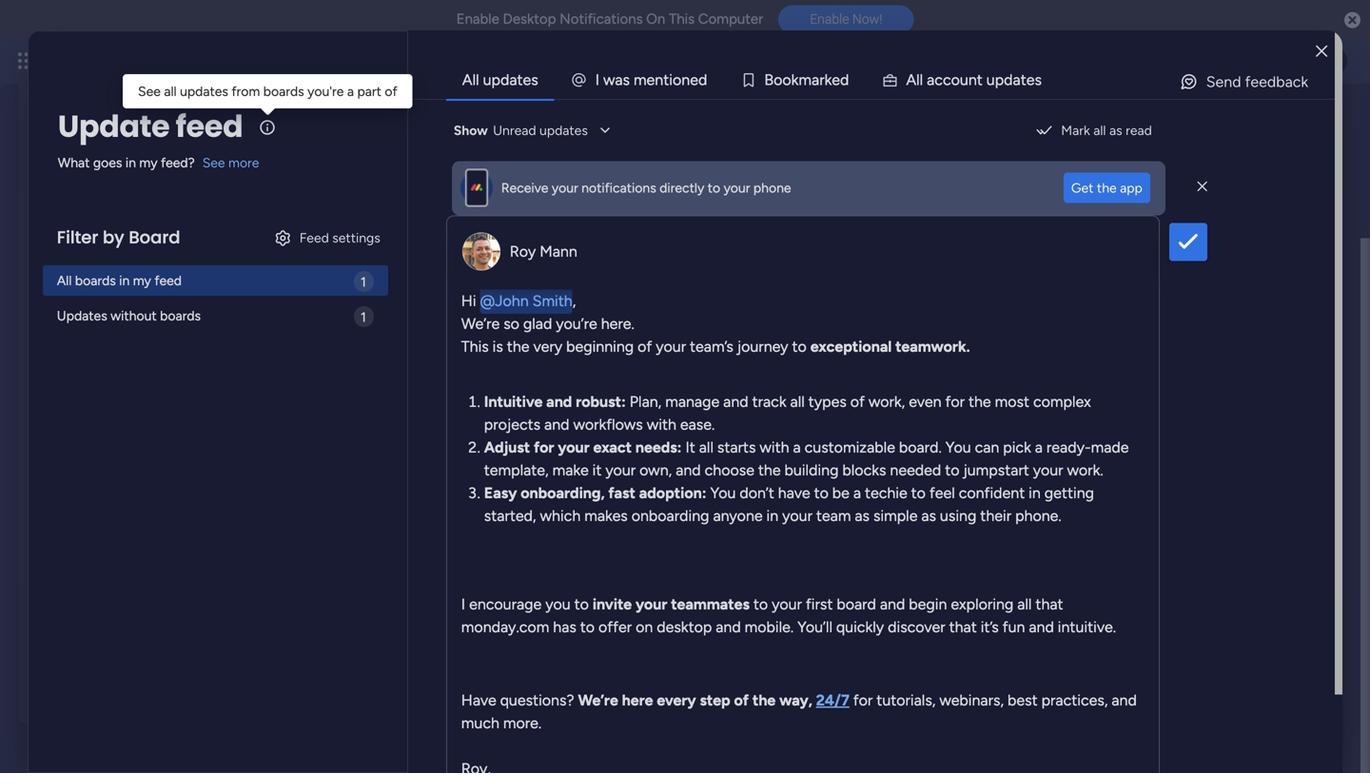 Task type: locate. For each thing, give the bounding box(es) containing it.
learn
[[1057, 258, 1095, 276], [1132, 334, 1165, 351], [1132, 426, 1165, 442]]

needed
[[890, 462, 942, 480]]

made inside the it all starts with a customizable board. you can pick a ready-made template, make it your own, and choose the building blocks needed to jumpstart your work.
[[1092, 439, 1130, 457]]

invite inside button
[[924, 453, 957, 469]]

manage
[[666, 393, 720, 411]]

see plans button
[[307, 47, 399, 75]]

all right it
[[699, 439, 714, 457]]

2 horizontal spatial t
[[1021, 71, 1027, 89]]

work right monday
[[154, 50, 188, 71]]

and inside the for tutorials, webinars, best practices, and much more.
[[1112, 692, 1137, 710]]

onboarding
[[632, 507, 710, 525]]

2 horizontal spatial see
[[333, 53, 356, 69]]

board.
[[899, 439, 942, 457]]

i left w
[[596, 71, 600, 89]]

0 vertical spatial my
[[139, 155, 158, 171]]

a left part
[[347, 83, 354, 99]]

board
[[837, 596, 877, 614]]

help center element
[[1057, 385, 1342, 461]]

@john
[[480, 292, 529, 310]]

the inside button
[[1098, 180, 1117, 196]]

explore templates button
[[1068, 186, 1331, 224]]

board
[[129, 226, 180, 250]]

2 d from the left
[[841, 71, 849, 89]]

0 horizontal spatial see
[[138, 83, 161, 99]]

0 vertical spatial ready-
[[1068, 154, 1113, 172]]

experts
[[1222, 517, 1266, 533]]

o
[[673, 71, 682, 89], [774, 71, 783, 89], [783, 71, 792, 89], [952, 71, 960, 89]]

and down center
[[1168, 426, 1190, 442]]

types
[[809, 393, 847, 411]]

o left r
[[774, 71, 783, 89]]

templates down dapulse x slim icon on the top
[[1193, 196, 1261, 214]]

and down intuitive and robust:
[[545, 416, 570, 434]]

updates inside tab list
[[483, 71, 539, 89]]

3 d from the left
[[1004, 71, 1013, 89]]

feed settings button
[[265, 223, 388, 253]]

to right you
[[575, 596, 589, 614]]

1 for updates without boards
[[361, 309, 366, 326]]

a left i
[[615, 71, 623, 89]]

offer
[[599, 619, 632, 637]]

i w a s m e n t i o n e d
[[596, 71, 708, 89]]

we're down hi
[[462, 315, 500, 333]]

feed up update feed (inbox)
[[155, 273, 182, 289]]

0 horizontal spatial you
[[711, 485, 736, 503]]

notifications
[[560, 10, 643, 28]]

with inside plan, manage and track all types of work, even for the most complex projects and workflows with ease.
[[647, 416, 677, 434]]

templates
[[1154, 154, 1223, 172], [1193, 196, 1261, 214]]

plan, manage and track all types of work, even for the most complex projects and workflows with ease.
[[484, 393, 1092, 434]]

n left i
[[655, 71, 664, 89]]

1 enable from the left
[[457, 10, 500, 28]]

1 horizontal spatial s
[[1035, 71, 1042, 89]]

management up from
[[192, 50, 296, 71]]

all inside the it all starts with a customizable board. you can pick a ready-made template, make it your own, and choose the building blocks needed to jumpstart your work.
[[699, 439, 714, 457]]

2 horizontal spatial updates
[[540, 122, 588, 139]]

all up close update feed (inbox) image
[[57, 273, 72, 289]]

learn down getting
[[1132, 334, 1165, 351]]

track
[[753, 393, 787, 411]]

1 k from the left
[[792, 71, 799, 89]]

beginning
[[566, 338, 634, 356]]

this left is
[[462, 338, 489, 356]]

and right practices,
[[1112, 692, 1137, 710]]

and left start
[[343, 452, 369, 470]]

0 horizontal spatial boards
[[75, 273, 116, 289]]

1 vertical spatial you
[[711, 485, 736, 503]]

hi @john smith , we're so glad you're here. this is the very beginning of your team's journey to exceptional teamwork.
[[462, 292, 971, 356]]

0 vertical spatial all
[[462, 71, 479, 89]]

tab list
[[446, 61, 1336, 99]]

0 horizontal spatial t
[[664, 71, 669, 89]]

e left i
[[647, 71, 655, 89]]

for tutorials, webinars, best practices, and much more.
[[462, 692, 1137, 733]]

0 vertical spatial made
[[1113, 154, 1151, 172]]

we're
[[462, 315, 500, 333], [578, 692, 619, 710]]

1 vertical spatial boards
[[75, 273, 116, 289]]

1 horizontal spatial n
[[682, 71, 690, 89]]

0 vertical spatial this
[[669, 10, 695, 28]]

my for feed
[[133, 273, 151, 289]]

0 horizontal spatial teammates
[[262, 452, 339, 470]]

ease.
[[681, 416, 715, 434]]

1 vertical spatial feed
[[155, 273, 182, 289]]

get right &
[[1112, 258, 1135, 276]]

monday
[[85, 50, 150, 71]]

to left be
[[814, 485, 829, 503]]

2 horizontal spatial n
[[969, 71, 977, 89]]

teammates left start
[[262, 452, 339, 470]]

2 vertical spatial learn
[[1132, 426, 1165, 442]]

0 horizontal spatial k
[[792, 71, 799, 89]]

1 vertical spatial this
[[462, 338, 489, 356]]

part
[[357, 83, 382, 99]]

is
[[493, 338, 503, 356]]

o left p
[[952, 71, 960, 89]]

1 horizontal spatial this
[[669, 10, 695, 28]]

invite for invite
[[924, 453, 957, 469]]

update for update feed (inbox)
[[69, 293, 126, 313]]

all inside button
[[1094, 122, 1107, 139]]

1 m from the left
[[634, 71, 647, 89]]

0 horizontal spatial this
[[462, 338, 489, 356]]

1 horizontal spatial k
[[825, 71, 832, 89]]

in left minutes
[[1212, 131, 1224, 149]]

1 horizontal spatial that
[[1036, 596, 1064, 614]]

2 horizontal spatial as
[[1110, 122, 1123, 139]]

work inside 'work management > main workspace' link
[[89, 218, 118, 235]]

2 vertical spatial with
[[760, 439, 790, 457]]

for right 24/7 link
[[854, 692, 873, 710]]

boards
[[263, 83, 304, 99], [75, 273, 116, 289], [160, 308, 201, 324]]

feed up see more link
[[176, 105, 243, 148]]

getting
[[1132, 313, 1179, 329]]

your inside to your first board and begin exploring all that monday.com has to offer on desktop and mobile. you'll quickly discover that it's fun and intuitive.
[[772, 596, 802, 614]]

a right be
[[854, 485, 862, 503]]

2 horizontal spatial for
[[946, 393, 965, 411]]

of inside plan, manage and track all types of work, even for the most complex projects and workflows with ease.
[[851, 393, 865, 411]]

get the app button
[[1064, 173, 1151, 203]]

made up work.
[[1092, 439, 1130, 457]]

ready-
[[1068, 154, 1113, 172], [1047, 439, 1092, 457]]

feed down all boards in my feed
[[131, 293, 166, 313]]

updates for see all updates from boards you're a part of
[[180, 83, 228, 99]]

1 vertical spatial all
[[57, 273, 72, 289]]

as down feel
[[922, 507, 937, 525]]

0 vertical spatial we're
[[462, 315, 500, 333]]

0 horizontal spatial with
[[647, 416, 677, 434]]

practices,
[[1042, 692, 1109, 710]]

0 vertical spatial feed
[[176, 105, 243, 148]]

my left feed?
[[139, 155, 158, 171]]

work,
[[869, 393, 906, 411]]

update for update feed
[[58, 105, 170, 148]]

c
[[935, 71, 943, 89], [943, 71, 952, 89]]

receive your notifications directly to your phone
[[501, 180, 792, 196]]

with down plan, manage and track all types of work, even for the most complex projects and workflows with ease.
[[760, 439, 790, 457]]

made up app
[[1113, 154, 1151, 172]]

m left i
[[634, 71, 647, 89]]

0 vertical spatial update
[[58, 105, 170, 148]]

1 horizontal spatial m
[[799, 71, 812, 89]]

2 vertical spatial for
[[854, 692, 873, 710]]

made inside boost your workflow in minutes with ready-made templates
[[1113, 154, 1151, 172]]

e right p
[[1027, 71, 1035, 89]]

updates down monday work management on the left top of page
[[180, 83, 228, 99]]

mobile.
[[745, 619, 794, 637]]

o right w
[[673, 71, 682, 89]]

1 vertical spatial i
[[462, 596, 466, 614]]

0 horizontal spatial i
[[462, 596, 466, 614]]

all for as
[[1094, 122, 1107, 139]]

management
[[192, 50, 296, 71], [122, 218, 200, 235]]

0 vertical spatial for
[[946, 393, 965, 411]]

1 horizontal spatial for
[[854, 692, 873, 710]]

monday.com inside getting started learn how monday.com works
[[1197, 334, 1274, 351]]

make
[[553, 462, 589, 480]]

0 vertical spatial work
[[154, 50, 188, 71]]

2 horizontal spatial with
[[1286, 131, 1316, 149]]

2 l from the left
[[920, 71, 924, 89]]

all for all updates
[[462, 71, 479, 89]]

0 horizontal spatial u
[[960, 71, 969, 89]]

be
[[833, 485, 850, 503]]

i
[[596, 71, 600, 89], [462, 596, 466, 614]]

2 m from the left
[[799, 71, 812, 89]]

and left robust:
[[547, 393, 572, 411]]

you inside you don't have to be a techie to feel confident in getting started, which makes onboarding anyone in your team as simple as using their phone.
[[711, 485, 736, 503]]

e right i
[[690, 71, 699, 89]]

0 horizontal spatial as
[[855, 507, 870, 525]]

1 vertical spatial teammates
[[671, 596, 750, 614]]

1 d from the left
[[699, 71, 708, 89]]

1 for all boards in my feed
[[361, 274, 366, 290]]

1 n from the left
[[655, 71, 664, 89]]

u
[[960, 71, 969, 89], [987, 71, 995, 89]]

1 horizontal spatial updates
[[483, 71, 539, 89]]

all up show
[[462, 71, 479, 89]]

with right minutes
[[1286, 131, 1316, 149]]

feed settings
[[300, 230, 381, 246]]

the inside plan, manage and track all types of work, even for the most complex projects and workflows with ease.
[[969, 393, 992, 411]]

boost your workflow in minutes with ready-made templates
[[1068, 131, 1316, 172]]

the right get
[[1098, 180, 1117, 196]]

from
[[232, 83, 260, 99]]

all down monday work management on the left top of page
[[164, 83, 177, 99]]

anyone
[[713, 507, 763, 525]]

to up feel
[[946, 462, 960, 480]]

to down needed
[[912, 485, 926, 503]]

for up make
[[534, 439, 555, 457]]

learn inside getting started learn how monday.com works
[[1132, 334, 1165, 351]]

and left mobile.
[[716, 619, 741, 637]]

boards right from
[[263, 83, 304, 99]]

starts
[[718, 439, 756, 457]]

0 horizontal spatial that
[[950, 619, 977, 637]]

work.
[[1068, 462, 1104, 480]]

intuitive.
[[1058, 619, 1117, 637]]

we're left here
[[578, 692, 619, 710]]

1 horizontal spatial d
[[841, 71, 849, 89]]

work management > main workspace link
[[57, 32, 324, 246]]

updates up unread
[[483, 71, 539, 89]]

1 vertical spatial made
[[1092, 439, 1130, 457]]

and inside the it all starts with a customizable board. you can pick a ready-made template, make it your own, and choose the building blocks needed to jumpstart your work.
[[676, 462, 701, 480]]

0 horizontal spatial invite
[[186, 452, 224, 470]]

to right has
[[580, 619, 595, 637]]

0 vertical spatial get
[[1112, 258, 1135, 276]]

0 horizontal spatial all
[[57, 273, 72, 289]]

i inside tab list
[[596, 71, 600, 89]]

learn inside the 'help center learn and get support'
[[1132, 426, 1165, 442]]

0 horizontal spatial n
[[655, 71, 664, 89]]

o right b
[[783, 71, 792, 89]]

2 enable from the left
[[810, 11, 850, 27]]

workflow
[[1146, 131, 1208, 149]]

teammates up the desktop
[[671, 596, 750, 614]]

for inside plan, manage and track all types of work, even for the most complex projects and workflows with ease.
[[946, 393, 965, 411]]

for inside the for tutorials, webinars, best practices, and much more.
[[854, 692, 873, 710]]

all up fun
[[1018, 596, 1032, 614]]

smith
[[533, 292, 573, 310]]

enable inside button
[[810, 11, 850, 27]]

close image
[[1317, 45, 1328, 58]]

update down all boards in my feed
[[69, 293, 126, 313]]

a right pick
[[1036, 439, 1043, 457]]

1 horizontal spatial i
[[596, 71, 600, 89]]

get the app
[[1072, 180, 1143, 196]]

it's
[[981, 619, 999, 637]]

enable left now!
[[810, 11, 850, 27]]

monday.com down started
[[1197, 334, 1274, 351]]

0 vertical spatial management
[[192, 50, 296, 71]]

with up needs:
[[647, 416, 677, 434]]

my up update feed (inbox)
[[133, 273, 151, 289]]

all updates
[[462, 71, 539, 89]]

learn left &
[[1057, 258, 1095, 276]]

filter
[[57, 226, 98, 250]]

a right b
[[812, 71, 820, 89]]

that up intuitive.
[[1036, 596, 1064, 614]]

4 o from the left
[[952, 71, 960, 89]]

contact sales element
[[1057, 476, 1342, 552]]

works
[[1277, 334, 1312, 351]]

s right w
[[623, 71, 630, 89]]

1 vertical spatial for
[[534, 439, 555, 457]]

have
[[779, 485, 811, 503]]

work
[[154, 50, 188, 71], [89, 218, 118, 235]]

teammates
[[262, 452, 339, 470], [671, 596, 750, 614]]

1 vertical spatial work
[[89, 218, 118, 235]]

all inside tab list
[[462, 71, 479, 89]]

2 vertical spatial boards
[[160, 308, 201, 324]]

app
[[1121, 180, 1143, 196]]

0 horizontal spatial d
[[699, 71, 708, 89]]

can
[[975, 439, 1000, 457]]

1 t from the left
[[664, 71, 669, 89]]

of left work,
[[851, 393, 865, 411]]

0 horizontal spatial we're
[[462, 315, 500, 333]]

the left most at right
[[969, 393, 992, 411]]

all boards in my feed
[[57, 273, 182, 289]]

on
[[647, 10, 666, 28]]

to right the journey
[[793, 338, 807, 356]]

1 horizontal spatial all
[[462, 71, 479, 89]]

0 vertical spatial see
[[333, 53, 356, 69]]

send
[[1207, 73, 1242, 91]]

m for a
[[799, 71, 812, 89]]

the up don't
[[759, 462, 781, 480]]

1 horizontal spatial you
[[946, 439, 972, 457]]

step
[[700, 692, 731, 710]]

1 vertical spatial see
[[138, 83, 161, 99]]

of right beginning
[[638, 338, 652, 356]]

n left p
[[969, 71, 977, 89]]

3 t from the left
[[1021, 71, 1027, 89]]

1 horizontal spatial u
[[987, 71, 995, 89]]

more
[[228, 155, 259, 171]]

as left 'read'
[[1110, 122, 1123, 139]]

help
[[1132, 404, 1161, 420]]

ready- down the boost on the right of page
[[1068, 154, 1113, 172]]

0 horizontal spatial work
[[89, 218, 118, 235]]

see inside see plans button
[[333, 53, 356, 69]]

it all starts with a customizable board. you can pick a ready-made template, make it your own, and choose the building blocks needed to jumpstart your work.
[[484, 439, 1130, 480]]

2 horizontal spatial d
[[1004, 71, 1013, 89]]

4 e from the left
[[1027, 71, 1035, 89]]

glad
[[523, 315, 552, 333]]

u left p
[[960, 71, 969, 89]]

0 horizontal spatial get
[[1112, 258, 1135, 276]]

work right component image
[[89, 218, 118, 235]]

templates inside boost your workflow in minutes with ready-made templates
[[1154, 154, 1223, 172]]

1 vertical spatial update
[[69, 293, 126, 313]]

u right a
[[987, 71, 995, 89]]

1 horizontal spatial see
[[202, 155, 225, 171]]

learn down "help" on the bottom right of page
[[1132, 426, 1165, 442]]

d for i w a s m e n t i o n e d
[[699, 71, 708, 89]]

all right track
[[791, 393, 805, 411]]

see more link
[[202, 153, 259, 172]]

learn for help
[[1132, 426, 1165, 442]]

1 vertical spatial my
[[133, 273, 151, 289]]

a right a
[[927, 71, 935, 89]]

0 vertical spatial boards
[[263, 83, 304, 99]]

0 horizontal spatial enable
[[457, 10, 500, 28]]

1 s from the left
[[623, 71, 630, 89]]

0 horizontal spatial monday.com
[[462, 619, 550, 637]]

t right w
[[664, 71, 669, 89]]

1 o from the left
[[673, 71, 682, 89]]

of right step at the bottom
[[734, 692, 749, 710]]

0 vertical spatial you
[[946, 439, 972, 457]]

you left can
[[946, 439, 972, 457]]

1 vertical spatial with
[[647, 416, 677, 434]]

invite for invite your teammates and start collaborating
[[186, 452, 224, 470]]

1 horizontal spatial we're
[[578, 692, 619, 710]]

0 vertical spatial with
[[1286, 131, 1316, 149]]

as inside button
[[1110, 122, 1123, 139]]

select product image
[[17, 51, 36, 70]]

2 s from the left
[[1035, 71, 1042, 89]]

started,
[[484, 507, 536, 525]]

ready- inside the it all starts with a customizable board. you can pick a ready-made template, make it your own, and choose the building blocks needed to jumpstart your work.
[[1047, 439, 1092, 457]]

monday.com down 'encourage'
[[462, 619, 550, 637]]

1 horizontal spatial t
[[977, 71, 983, 89]]

1 vertical spatial ready-
[[1047, 439, 1092, 457]]

main
[[215, 218, 244, 235]]

tab list containing all updates
[[446, 61, 1336, 99]]

0 horizontal spatial updates
[[180, 83, 228, 99]]

tutorials,
[[877, 692, 936, 710]]

made
[[1113, 154, 1151, 172], [1092, 439, 1130, 457]]

no
[[825, 453, 843, 469]]

it
[[686, 439, 696, 457]]

0 vertical spatial i
[[596, 71, 600, 89]]

3 o from the left
[[783, 71, 792, 89]]

0 horizontal spatial s
[[623, 71, 630, 89]]

t left p
[[977, 71, 983, 89]]

enable left desktop
[[457, 10, 500, 28]]

all for starts
[[699, 439, 714, 457]]

2 vertical spatial feed
[[131, 293, 166, 313]]

1 vertical spatial we're
[[578, 692, 619, 710]]

see plans
[[333, 53, 390, 69]]

sales
[[1185, 495, 1215, 511], [1189, 517, 1218, 533]]

m left r
[[799, 71, 812, 89]]

0 horizontal spatial m
[[634, 71, 647, 89]]

1 horizontal spatial invite
[[924, 453, 957, 469]]

d for a l l a c c o u n t u p d a t e s
[[1004, 71, 1013, 89]]

receive
[[501, 180, 549, 196]]

all inside plan, manage and track all types of work, even for the most complex projects and workflows with ease.
[[791, 393, 805, 411]]

l right a
[[920, 71, 924, 89]]

0 vertical spatial templates
[[1154, 154, 1223, 172]]

to
[[708, 180, 721, 196], [793, 338, 807, 356], [946, 462, 960, 480], [814, 485, 829, 503], [912, 485, 926, 503], [575, 596, 589, 614], [754, 596, 768, 614], [580, 619, 595, 637]]

1 vertical spatial that
[[950, 619, 977, 637]]

1 vertical spatial monday.com
[[462, 619, 550, 637]]

for right even
[[946, 393, 965, 411]]

and down it
[[676, 462, 701, 480]]

boards right without
[[160, 308, 201, 324]]

1 horizontal spatial enable
[[810, 11, 850, 27]]

a
[[907, 71, 917, 89]]



Task type: describe. For each thing, give the bounding box(es) containing it.
start
[[372, 452, 404, 470]]

1 e from the left
[[647, 71, 655, 89]]

work management > main workspace
[[89, 218, 311, 235]]

in down don't
[[767, 507, 779, 525]]

no thanks button
[[818, 446, 894, 476]]

2 e from the left
[[690, 71, 699, 89]]

show
[[454, 122, 488, 139]]

1 l from the left
[[917, 71, 920, 89]]

a inside you don't have to be a techie to feel confident in getting started, which makes onboarding anyone in your team as simple as using their phone.
[[854, 485, 862, 503]]

contact sales meet our sales experts
[[1132, 495, 1266, 533]]

2 t from the left
[[977, 71, 983, 89]]

in up update feed (inbox)
[[119, 273, 130, 289]]

enable for enable now!
[[810, 11, 850, 27]]

complex
[[1034, 393, 1092, 411]]

2 horizontal spatial boards
[[263, 83, 304, 99]]

updates
[[57, 308, 107, 324]]

begin
[[909, 596, 948, 614]]

send feedback button
[[1173, 67, 1317, 97]]

with inside boost your workflow in minutes with ready-made templates
[[1286, 131, 1316, 149]]

fun
[[1003, 619, 1026, 637]]

first
[[806, 596, 833, 614]]

quickly
[[837, 619, 885, 637]]

exceptional
[[811, 338, 892, 356]]

&
[[1098, 258, 1108, 276]]

the inside hi @john smith , we're so glad you're here. this is the very beginning of your team's journey to exceptional teamwork.
[[507, 338, 530, 356]]

component image
[[66, 216, 83, 233]]

1 c from the left
[[935, 71, 943, 89]]

m for e
[[634, 71, 647, 89]]

we're inside hi @john smith , we're so glad you're here. this is the very beginning of your team's journey to exceptional teamwork.
[[462, 315, 500, 333]]

very
[[534, 338, 563, 356]]

using
[[940, 507, 977, 525]]

which
[[540, 507, 581, 525]]

have
[[462, 692, 497, 710]]

my for feed?
[[139, 155, 158, 171]]

and left track
[[724, 393, 749, 411]]

updates for show unread updates
[[540, 122, 588, 139]]

most
[[995, 393, 1030, 411]]

with inside the it all starts with a customizable board. you can pick a ready-made template, make it your own, and choose the building blocks needed to jumpstart your work.
[[760, 439, 790, 457]]

questions?
[[500, 692, 575, 710]]

encourage
[[469, 596, 542, 614]]

teamwork.
[[896, 338, 971, 356]]

invite your teammates and start collaborating
[[186, 452, 498, 470]]

help center learn and get support
[[1132, 404, 1264, 442]]

and inside the 'help center learn and get support'
[[1168, 426, 1190, 442]]

what
[[58, 155, 90, 171]]

unread
[[493, 122, 536, 139]]

collaborating
[[408, 452, 498, 470]]

update feed
[[58, 105, 243, 148]]

all for all boards in my feed
[[57, 273, 72, 289]]

feed?
[[161, 155, 195, 171]]

0 vertical spatial that
[[1036, 596, 1064, 614]]

you're
[[308, 83, 344, 99]]

you're
[[556, 315, 598, 333]]

dapulse x slim image
[[1198, 178, 1208, 196]]

1 horizontal spatial as
[[922, 507, 937, 525]]

1 u from the left
[[960, 71, 969, 89]]

to right 'directly'
[[708, 180, 721, 196]]

to your first board and begin exploring all that monday.com has to offer on desktop and mobile. you'll quickly discover that it's fun and intuitive.
[[462, 596, 1117, 637]]

phone
[[754, 180, 792, 196]]

your inside hi @john smith , we're so glad you're here. this is the very beginning of your team's journey to exceptional teamwork.
[[656, 338, 686, 356]]

simple
[[874, 507, 918, 525]]

all inside to your first board and begin exploring all that monday.com has to offer on desktop and mobile. you'll quickly discover that it's fun and intuitive.
[[1018, 596, 1032, 614]]

templates inside button
[[1193, 196, 1261, 214]]

see all updates from boards you're a part of
[[138, 83, 398, 99]]

i for i encourage you to invite your teammates
[[462, 596, 466, 614]]

in up phone.
[[1029, 485, 1041, 503]]

contact
[[1132, 495, 1182, 511]]

read
[[1126, 122, 1153, 139]]

boost
[[1068, 131, 1108, 149]]

1 horizontal spatial teammates
[[671, 596, 750, 614]]

in right goes
[[126, 155, 136, 171]]

updates without boards
[[57, 308, 201, 324]]

close update feed (inbox) image
[[42, 292, 65, 315]]

monday.com inside to your first board and begin exploring all that monday.com has to offer on desktop and mobile. you'll quickly discover that it's fun and intuitive.
[[462, 619, 550, 637]]

i for i w a s m e n t i o n e d
[[596, 71, 600, 89]]

enable desktop notifications on this computer
[[457, 10, 764, 28]]

journey
[[738, 338, 789, 356]]

r
[[820, 71, 825, 89]]

2 o from the left
[[774, 71, 783, 89]]

get inside the 'help center learn and get support'
[[1193, 426, 1214, 442]]

0 vertical spatial learn
[[1057, 258, 1095, 276]]

makes
[[585, 507, 628, 525]]

a up building
[[794, 439, 801, 457]]

roy mann
[[510, 243, 578, 261]]

on
[[636, 619, 653, 637]]

your inside you don't have to be a techie to feel confident in getting started, which makes onboarding anyone in your team as simple as using their phone.
[[783, 507, 813, 525]]

every
[[657, 692, 697, 710]]

0 vertical spatial teammates
[[262, 452, 339, 470]]

invite
[[593, 596, 632, 614]]

getting
[[1045, 485, 1095, 503]]

learn for getting
[[1132, 334, 1165, 351]]

phone.
[[1016, 507, 1062, 525]]

easy
[[484, 485, 517, 503]]

workflows
[[574, 416, 643, 434]]

all updates link
[[447, 62, 554, 98]]

team
[[817, 507, 851, 525]]

much
[[462, 715, 500, 733]]

minutes
[[1228, 131, 1283, 149]]

a right p
[[1013, 71, 1021, 89]]

have questions? we're here every step of the way, 24/7
[[462, 692, 850, 710]]

monday work management
[[85, 50, 296, 71]]

feed
[[300, 230, 329, 246]]

your inside boost your workflow in minutes with ready-made templates
[[1112, 131, 1142, 149]]

1 horizontal spatial boards
[[160, 308, 201, 324]]

2 n from the left
[[682, 71, 690, 89]]

the left the way,
[[753, 692, 776, 710]]

to inside the it all starts with a customizable board. you can pick a ready-made template, make it your own, and choose the building blocks needed to jumpstart your work.
[[946, 462, 960, 480]]

our
[[1166, 517, 1186, 533]]

send feedback
[[1207, 73, 1309, 91]]

and up discover
[[880, 596, 906, 614]]

template,
[[484, 462, 549, 480]]

0 vertical spatial sales
[[1185, 495, 1215, 511]]

mark
[[1062, 122, 1091, 139]]

to inside hi @john smith , we're so glad you're here. this is the very beginning of your team's journey to exceptional teamwork.
[[793, 338, 807, 356]]

templates image image
[[1074, 0, 1325, 114]]

this inside hi @john smith , we're so glad you're here. this is the very beginning of your team's journey to exceptional teamwork.
[[462, 338, 489, 356]]

2 k from the left
[[825, 71, 832, 89]]

0 horizontal spatial for
[[534, 439, 555, 457]]

pick
[[1004, 439, 1032, 457]]

and right fun
[[1029, 619, 1055, 637]]

way,
[[780, 692, 813, 710]]

the inside the it all starts with a customizable board. you can pick a ready-made template, make it your own, and choose the building blocks needed to jumpstart your work.
[[759, 462, 781, 480]]

you inside the it all starts with a customizable board. you can pick a ready-made template, make it your own, and choose the building blocks needed to jumpstart your work.
[[946, 439, 972, 457]]

you
[[546, 596, 571, 614]]

in inside boost your workflow in minutes with ready-made templates
[[1212, 131, 1224, 149]]

dapulse close image
[[1345, 11, 1361, 30]]

center
[[1164, 404, 1204, 420]]

now!
[[853, 11, 883, 27]]

see for see all updates from boards you're a part of
[[138, 83, 161, 99]]

of right part
[[385, 83, 398, 99]]

2 c from the left
[[943, 71, 952, 89]]

3 n from the left
[[969, 71, 977, 89]]

2 vertical spatial see
[[202, 155, 225, 171]]

how
[[1168, 334, 1194, 351]]

feed for update feed (inbox)
[[131, 293, 166, 313]]

to up mobile.
[[754, 596, 768, 614]]

adoption:
[[639, 485, 707, 503]]

(inbox)
[[170, 293, 227, 313]]

1 vertical spatial management
[[122, 218, 200, 235]]

you don't have to be a techie to feel confident in getting started, which makes onboarding anyone in your team as simple as using their phone.
[[484, 485, 1095, 525]]

webinars,
[[940, 692, 1004, 710]]

their
[[981, 507, 1012, 525]]

enable for enable desktop notifications on this computer
[[457, 10, 500, 28]]

2 u from the left
[[987, 71, 995, 89]]

see for see plans
[[333, 53, 356, 69]]

1 horizontal spatial work
[[154, 50, 188, 71]]

filter by board
[[57, 226, 180, 250]]

of inside hi @john smith , we're so glad you're here. this is the very beginning of your team's journey to exceptional teamwork.
[[638, 338, 652, 356]]

has
[[553, 619, 577, 637]]

3 e from the left
[[832, 71, 841, 89]]

ready- inside boost your workflow in minutes with ready-made templates
[[1068, 154, 1113, 172]]

w
[[604, 71, 615, 89]]

choose
[[705, 462, 755, 480]]

it
[[593, 462, 602, 480]]

1 vertical spatial sales
[[1189, 517, 1218, 533]]

all for updates
[[164, 83, 177, 99]]

feed for update feed
[[176, 105, 243, 148]]

john smith image
[[1318, 46, 1348, 76]]

mark all as read
[[1062, 122, 1153, 139]]



Task type: vqa. For each thing, say whether or not it's contained in the screenshot.
Practices,
yes



